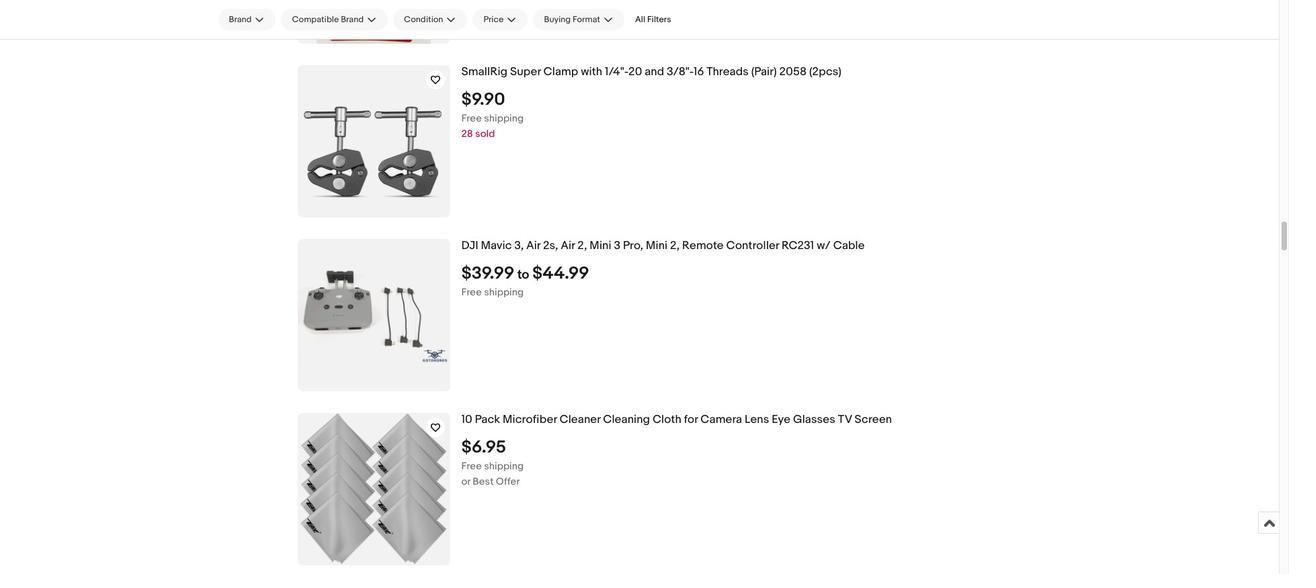 Task type: describe. For each thing, give the bounding box(es) containing it.
dji mavic 3, air 2s, air 2, mini 3 pro, mini 2, remote controller rc231 w/ cable link
[[462, 239, 1130, 253]]

smallrig super clamp with 1/4"-20 and 3/8"-16 threads (pair) 2058 (2pcs) image
[[297, 65, 450, 218]]

2058
[[780, 65, 807, 79]]

1 mini from the left
[[590, 239, 612, 253]]

best
[[473, 476, 494, 489]]

offer
[[496, 476, 520, 489]]

free for $6.95
[[462, 460, 482, 473]]

pro,
[[623, 239, 643, 253]]

3/8"-
[[667, 65, 694, 79]]

$6.95
[[462, 438, 506, 458]]

(pair)
[[751, 65, 777, 79]]

format
[[573, 14, 600, 25]]

pack
[[475, 413, 500, 427]]

with
[[581, 65, 602, 79]]

price button
[[473, 9, 528, 30]]

price
[[484, 14, 504, 25]]

or
[[462, 476, 471, 489]]

camera
[[701, 413, 742, 427]]

filters
[[647, 14, 671, 25]]

10 pack microfiber cleaner cleaning cloth for camera lens eye glasses tv screen image
[[297, 413, 450, 566]]

cloth
[[653, 413, 682, 427]]

10
[[462, 413, 472, 427]]

w/
[[817, 239, 831, 253]]

16
[[694, 65, 704, 79]]

sandisk imagemate sdxc uhs-i card 256gb image
[[317, 0, 431, 44]]

buying
[[544, 14, 571, 25]]

1/4"-
[[605, 65, 629, 79]]

free inside "$39.99 to $44.99 free shipping"
[[462, 286, 482, 299]]

$39.99 to $44.99 free shipping
[[462, 263, 589, 299]]

remote
[[682, 239, 724, 253]]

sold
[[475, 128, 495, 140]]

compatible brand button
[[281, 9, 388, 30]]

smallrig super clamp with 1/4"-20 and 3/8"-16 threads (pair) 2058 (2pcs) link
[[462, 65, 1130, 79]]

brand button
[[218, 9, 276, 30]]

tv
[[838, 413, 852, 427]]

threads
[[707, 65, 749, 79]]

10 pack microfiber cleaner cleaning cloth for camera lens eye glasses tv screen link
[[462, 413, 1130, 427]]

2 brand from the left
[[341, 14, 364, 25]]

smallrig
[[462, 65, 508, 79]]

2 2, from the left
[[670, 239, 680, 253]]

10 pack microfiber cleaner cleaning cloth for camera lens eye glasses tv screen
[[462, 413, 892, 427]]

all
[[635, 14, 646, 25]]

cable
[[833, 239, 865, 253]]

rc231
[[782, 239, 814, 253]]

for
[[684, 413, 698, 427]]

buying format button
[[533, 9, 625, 30]]

mavic
[[481, 239, 512, 253]]

glasses
[[793, 413, 836, 427]]

2 mini from the left
[[646, 239, 668, 253]]



Task type: vqa. For each thing, say whether or not it's contained in the screenshot.
USED corresponding to Used
no



Task type: locate. For each thing, give the bounding box(es) containing it.
shipping for $9.90
[[484, 112, 524, 125]]

lens
[[745, 413, 769, 427]]

air right 3,
[[526, 239, 541, 253]]

air right 2s,
[[561, 239, 575, 253]]

compatible brand
[[292, 14, 364, 25]]

mini right pro, at the top left
[[646, 239, 668, 253]]

air
[[526, 239, 541, 253], [561, 239, 575, 253]]

mini
[[590, 239, 612, 253], [646, 239, 668, 253]]

free up 28
[[462, 112, 482, 125]]

smallrig super clamp with 1/4"-20 and 3/8"-16 threads (pair) 2058 (2pcs)
[[462, 65, 842, 79]]

20
[[629, 65, 642, 79]]

dji mavic 3, air 2s, air 2, mini 3 pro, mini 2, remote controller rc231 w/ cable
[[462, 239, 865, 253]]

shipping inside $9.90 free shipping 28 sold
[[484, 112, 524, 125]]

dji
[[462, 239, 478, 253]]

1 vertical spatial shipping
[[484, 286, 524, 299]]

shipping
[[484, 112, 524, 125], [484, 286, 524, 299], [484, 460, 524, 473]]

2 air from the left
[[561, 239, 575, 253]]

0 horizontal spatial mini
[[590, 239, 612, 253]]

2s,
[[543, 239, 558, 253]]

free down $39.99
[[462, 286, 482, 299]]

$9.90 free shipping 28 sold
[[462, 89, 524, 140]]

super
[[510, 65, 541, 79]]

cleaning
[[603, 413, 650, 427]]

shipping up offer
[[484, 460, 524, 473]]

2,
[[578, 239, 587, 253], [670, 239, 680, 253]]

1 vertical spatial free
[[462, 286, 482, 299]]

3,
[[515, 239, 524, 253]]

eye
[[772, 413, 791, 427]]

screen
[[855, 413, 892, 427]]

all filters
[[635, 14, 671, 25]]

shipping inside '$6.95 free shipping or best offer'
[[484, 460, 524, 473]]

3
[[614, 239, 621, 253]]

2 vertical spatial shipping
[[484, 460, 524, 473]]

to
[[517, 267, 530, 283]]

shipping inside "$39.99 to $44.99 free shipping"
[[484, 286, 524, 299]]

controller
[[726, 239, 779, 253]]

0 vertical spatial free
[[462, 112, 482, 125]]

shipping up sold
[[484, 112, 524, 125]]

condition button
[[393, 9, 468, 30]]

0 vertical spatial shipping
[[484, 112, 524, 125]]

buying format
[[544, 14, 600, 25]]

free up or
[[462, 460, 482, 473]]

compatible
[[292, 14, 339, 25]]

1 horizontal spatial air
[[561, 239, 575, 253]]

0 horizontal spatial brand
[[229, 14, 252, 25]]

1 shipping from the top
[[484, 112, 524, 125]]

28
[[462, 128, 473, 140]]

2 shipping from the top
[[484, 286, 524, 299]]

(2pcs)
[[809, 65, 842, 79]]

free inside '$6.95 free shipping or best offer'
[[462, 460, 482, 473]]

2, left remote
[[670, 239, 680, 253]]

$9.90
[[462, 89, 505, 110]]

condition
[[404, 14, 443, 25]]

clamp
[[544, 65, 578, 79]]

0 horizontal spatial air
[[526, 239, 541, 253]]

and
[[645, 65, 664, 79]]

shipping down $39.99
[[484, 286, 524, 299]]

all filters button
[[630, 9, 677, 30]]

brand
[[229, 14, 252, 25], [341, 14, 364, 25]]

0 horizontal spatial 2,
[[578, 239, 587, 253]]

2, right 2s,
[[578, 239, 587, 253]]

1 brand from the left
[[229, 14, 252, 25]]

1 horizontal spatial 2,
[[670, 239, 680, 253]]

mini left 3 in the left top of the page
[[590, 239, 612, 253]]

3 free from the top
[[462, 460, 482, 473]]

3 shipping from the top
[[484, 460, 524, 473]]

1 horizontal spatial mini
[[646, 239, 668, 253]]

1 air from the left
[[526, 239, 541, 253]]

free for $9.90
[[462, 112, 482, 125]]

free inside $9.90 free shipping 28 sold
[[462, 112, 482, 125]]

1 horizontal spatial brand
[[341, 14, 364, 25]]

free
[[462, 112, 482, 125], [462, 286, 482, 299], [462, 460, 482, 473]]

1 2, from the left
[[578, 239, 587, 253]]

dji mavic 3, air 2s, air 2, mini 3 pro, mini 2, remote controller rc231 w/ cable image
[[297, 264, 450, 367]]

cleaner
[[560, 413, 601, 427]]

2 vertical spatial free
[[462, 460, 482, 473]]

$6.95 free shipping or best offer
[[462, 438, 524, 489]]

shipping for $6.95
[[484, 460, 524, 473]]

$44.99
[[532, 263, 589, 284]]

$39.99
[[462, 263, 515, 284]]

microfiber
[[503, 413, 557, 427]]

1 free from the top
[[462, 112, 482, 125]]

2 free from the top
[[462, 286, 482, 299]]



